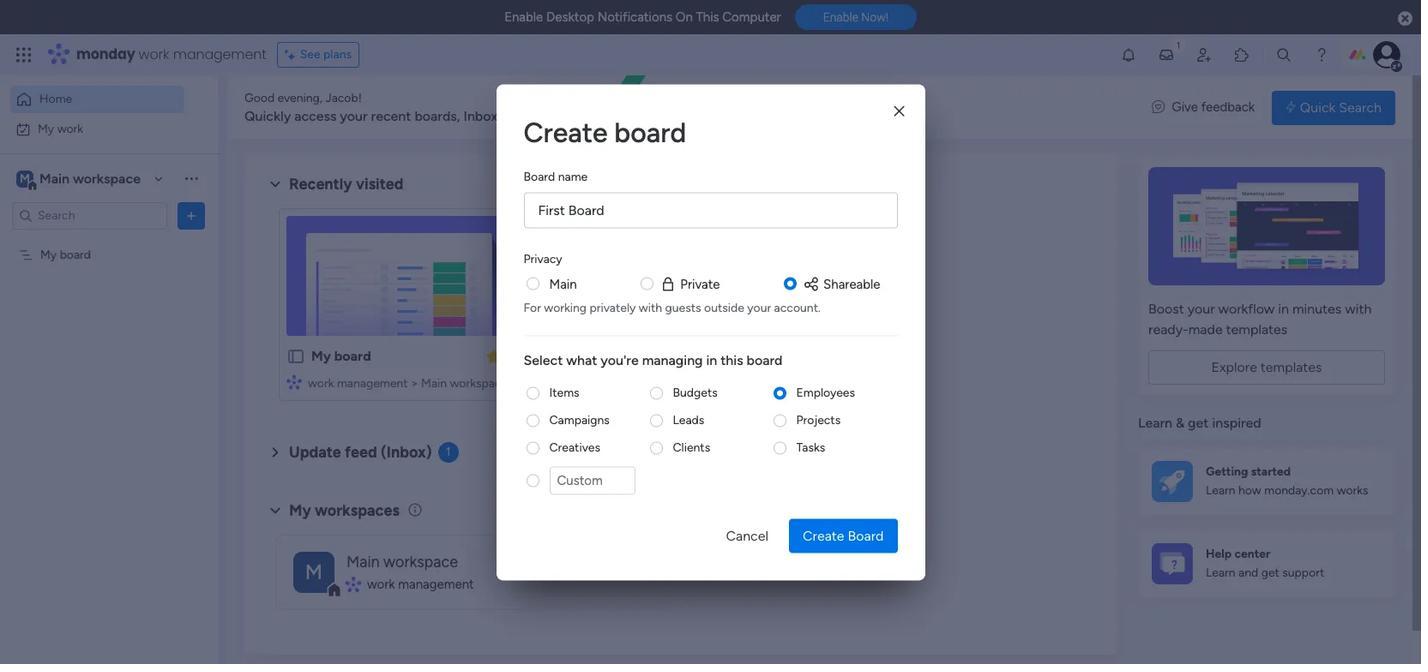 Task type: describe. For each thing, give the bounding box(es) containing it.
plans
[[323, 47, 352, 62]]

board inside heading
[[524, 169, 555, 184]]

jacob simon image
[[1373, 41, 1401, 69]]

search
[[1339, 99, 1382, 115]]

privacy heading
[[524, 250, 562, 268]]

getting
[[1206, 465, 1249, 479]]

select
[[524, 352, 563, 368]]

getting started element
[[1138, 447, 1396, 516]]

cancel
[[726, 528, 769, 544]]

your inside good evening, jacob! quickly access your recent boards, inbox and workspaces
[[340, 108, 368, 124]]

my board list box
[[0, 237, 219, 501]]

public board image
[[287, 347, 305, 366]]

guests
[[665, 301, 701, 315]]

close recently visited image
[[265, 174, 286, 195]]

explore
[[1212, 359, 1258, 376]]

privacy
[[524, 251, 562, 266]]

quick search button
[[1272, 91, 1396, 125]]

board inside select what you're managing in this board heading
[[747, 352, 783, 368]]

1 vertical spatial main workspace
[[347, 553, 458, 572]]

monday work management
[[76, 45, 267, 64]]

select what you're managing in this board heading
[[524, 350, 898, 371]]

enable for enable desktop notifications on this computer
[[505, 9, 543, 25]]

home
[[39, 92, 72, 106]]

recently visited
[[289, 175, 404, 194]]

items
[[549, 386, 580, 400]]

and inside "help center learn and get support"
[[1239, 566, 1259, 581]]

1 image
[[1171, 35, 1186, 54]]

notifications
[[598, 9, 673, 25]]

see plans
[[300, 47, 352, 62]]

1 vertical spatial my board
[[311, 348, 371, 365]]

search everything image
[[1276, 46, 1293, 63]]

0 vertical spatial management
[[173, 45, 267, 64]]

m for workspace image
[[20, 171, 30, 186]]

campaigns
[[549, 413, 610, 428]]

boost your workflow in minutes with ready-made templates
[[1149, 301, 1372, 338]]

my inside button
[[38, 121, 54, 136]]

ready-
[[1149, 322, 1189, 338]]

my right close my workspaces icon in the left of the page
[[289, 502, 311, 521]]

feedback
[[1202, 100, 1255, 115]]

templates inside button
[[1261, 359, 1322, 376]]

help center element
[[1138, 530, 1396, 598]]

privacy element
[[524, 275, 898, 316]]

enable desktop notifications on this computer
[[505, 9, 781, 25]]

main button
[[549, 275, 577, 294]]

workspace selection element
[[16, 169, 143, 191]]

v2 bolt switch image
[[1286, 98, 1296, 117]]

0 vertical spatial workspace
[[73, 170, 141, 187]]

work right component icon
[[308, 377, 334, 391]]

help image
[[1313, 46, 1331, 63]]

help
[[1206, 547, 1232, 562]]

good evening, jacob! quickly access your recent boards, inbox and workspaces
[[244, 91, 601, 124]]

account.
[[774, 301, 821, 315]]

this
[[696, 9, 719, 25]]

update feed (inbox)
[[289, 444, 432, 462]]

on
[[676, 9, 693, 25]]

give feedback
[[1172, 100, 1255, 115]]

your inside boost your workflow in minutes with ready-made templates
[[1188, 301, 1215, 317]]

feed
[[345, 444, 377, 462]]

quickly
[[244, 108, 291, 124]]

learn & get inspired
[[1138, 415, 1262, 432]]

help center learn and get support
[[1206, 547, 1325, 581]]

projects
[[797, 413, 841, 428]]

create board
[[803, 528, 884, 544]]

this
[[721, 352, 743, 368]]

management for work management
[[398, 577, 474, 593]]

select what you're managing in this board option group
[[524, 385, 898, 505]]

component image
[[347, 577, 361, 593]]

home button
[[10, 86, 184, 113]]

evening,
[[278, 91, 323, 106]]

see
[[300, 47, 321, 62]]

1
[[446, 445, 451, 460]]

good
[[244, 91, 275, 106]]

tasks
[[797, 441, 826, 455]]

work management > main workspace
[[308, 377, 508, 391]]

minutes
[[1293, 301, 1342, 317]]

get inside "help center learn and get support"
[[1262, 566, 1280, 581]]

for
[[524, 301, 541, 315]]

templates inside boost your workflow in minutes with ready-made templates
[[1226, 322, 1288, 338]]

board name heading
[[524, 167, 588, 185]]

jacob!
[[326, 91, 362, 106]]

workspace image
[[293, 552, 335, 593]]

cancel button
[[712, 519, 782, 553]]

create board button
[[789, 519, 898, 553]]

my right public board icon
[[311, 348, 331, 365]]

in inside heading
[[706, 352, 717, 368]]

recently
[[289, 175, 352, 194]]

explore templates button
[[1149, 351, 1385, 385]]

enable now! button
[[795, 5, 917, 30]]

>
[[411, 377, 418, 391]]

quick
[[1300, 99, 1336, 115]]

update
[[289, 444, 341, 462]]

quick search
[[1300, 99, 1382, 115]]

for working privately with guests outside your account.
[[524, 301, 821, 315]]

main right >
[[421, 377, 447, 391]]

what
[[566, 352, 597, 368]]

inbox
[[464, 108, 498, 124]]

monday.com
[[1265, 484, 1334, 499]]

board name
[[524, 169, 588, 184]]

Custom field
[[549, 467, 635, 495]]

privately
[[590, 301, 636, 315]]

apps image
[[1234, 46, 1251, 63]]

inspired
[[1212, 415, 1262, 432]]

outside
[[704, 301, 745, 315]]

boost
[[1149, 301, 1185, 317]]

name
[[558, 169, 588, 184]]

open update feed (inbox) image
[[265, 443, 286, 463]]

close my workspaces image
[[265, 501, 286, 521]]

started
[[1251, 465, 1291, 479]]

made
[[1189, 322, 1223, 338]]

1 vertical spatial workspace
[[450, 377, 508, 391]]

explore templates
[[1212, 359, 1322, 376]]



Task type: locate. For each thing, give the bounding box(es) containing it.
main workspace up work management
[[347, 553, 458, 572]]

learn inside "help center learn and get support"
[[1206, 566, 1236, 581]]

and inside good evening, jacob! quickly access your recent boards, inbox and workspaces
[[501, 108, 524, 124]]

m inside workspace icon
[[305, 560, 323, 585]]

select product image
[[15, 46, 33, 63]]

board inside my board list box
[[60, 247, 91, 262]]

inbox image
[[1158, 46, 1175, 63]]

learn for getting
[[1206, 484, 1236, 499]]

templates right explore
[[1261, 359, 1322, 376]]

my board right public board icon
[[311, 348, 371, 365]]

in inside boost your workflow in minutes with ready-made templates
[[1278, 301, 1289, 317]]

get down center
[[1262, 566, 1280, 581]]

management up good
[[173, 45, 267, 64]]

your down the jacob!
[[340, 108, 368, 124]]

1 horizontal spatial my board
[[311, 348, 371, 365]]

Board name field
[[524, 192, 898, 228]]

0 vertical spatial learn
[[1138, 415, 1173, 432]]

my board
[[40, 247, 91, 262], [311, 348, 371, 365]]

1 vertical spatial get
[[1262, 566, 1280, 581]]

0 vertical spatial and
[[501, 108, 524, 124]]

enable
[[505, 9, 543, 25], [823, 11, 859, 24]]

0 horizontal spatial and
[[501, 108, 524, 124]]

my down the search in workspace field
[[40, 247, 57, 262]]

with right minutes
[[1345, 301, 1372, 317]]

board
[[615, 116, 687, 148], [60, 247, 91, 262], [334, 348, 371, 365], [747, 352, 783, 368]]

dapulse close image
[[1398, 10, 1413, 27]]

and right inbox
[[501, 108, 524, 124]]

2 vertical spatial learn
[[1206, 566, 1236, 581]]

main workspace inside workspace selection element
[[39, 170, 141, 187]]

main workspace
[[39, 170, 141, 187], [347, 553, 458, 572]]

enable inside enable now! button
[[823, 11, 859, 24]]

workspaces down update feed (inbox)
[[315, 502, 400, 521]]

v2 user feedback image
[[1152, 98, 1165, 117]]

create up name
[[524, 116, 608, 148]]

m
[[20, 171, 30, 186], [305, 560, 323, 585]]

computer
[[723, 9, 781, 25]]

my inside list box
[[40, 247, 57, 262]]

main workspace up the search in workspace field
[[39, 170, 141, 187]]

templates
[[1226, 322, 1288, 338], [1261, 359, 1322, 376]]

1 vertical spatial workspaces
[[315, 502, 400, 521]]

0 vertical spatial get
[[1188, 415, 1209, 432]]

2 vertical spatial workspace
[[384, 553, 458, 572]]

how
[[1239, 484, 1262, 499]]

0 vertical spatial main workspace
[[39, 170, 141, 187]]

notifications image
[[1120, 46, 1138, 63]]

with inside the privacy element
[[639, 301, 662, 315]]

and down center
[[1239, 566, 1259, 581]]

leads
[[673, 413, 705, 428]]

1 horizontal spatial in
[[1278, 301, 1289, 317]]

1 horizontal spatial with
[[1345, 301, 1372, 317]]

create for create board
[[524, 116, 608, 148]]

work
[[139, 45, 169, 64], [57, 121, 83, 136], [308, 377, 334, 391], [367, 577, 395, 593]]

0 horizontal spatial create
[[524, 116, 608, 148]]

board inside 'create board' "heading"
[[615, 116, 687, 148]]

workspaces
[[527, 108, 601, 124], [315, 502, 400, 521]]

1 horizontal spatial main workspace
[[347, 553, 458, 572]]

clients
[[673, 441, 710, 455]]

0 vertical spatial m
[[20, 171, 30, 186]]

my work
[[38, 121, 83, 136]]

m for workspace icon
[[305, 560, 323, 585]]

select what you're managing in this board
[[524, 352, 783, 368]]

0 horizontal spatial workspaces
[[315, 502, 400, 521]]

enable left now!
[[823, 11, 859, 24]]

0 horizontal spatial my board
[[40, 247, 91, 262]]

1 horizontal spatial and
[[1239, 566, 1259, 581]]

now!
[[862, 11, 889, 24]]

1 horizontal spatial board
[[848, 528, 884, 544]]

creatives
[[549, 441, 600, 455]]

employees
[[797, 386, 855, 400]]

work inside button
[[57, 121, 83, 136]]

workspace up work management
[[384, 553, 458, 572]]

learn for help
[[1206, 566, 1236, 581]]

0 horizontal spatial with
[[639, 301, 662, 315]]

1 horizontal spatial create
[[803, 528, 845, 544]]

0 horizontal spatial get
[[1188, 415, 1209, 432]]

and
[[501, 108, 524, 124], [1239, 566, 1259, 581]]

Search in workspace field
[[36, 206, 143, 226]]

learn inside getting started learn how monday.com works
[[1206, 484, 1236, 499]]

enable for enable now!
[[823, 11, 859, 24]]

workspace down remove from favorites image
[[450, 377, 508, 391]]

0 horizontal spatial in
[[706, 352, 717, 368]]

work down home
[[57, 121, 83, 136]]

component image
[[287, 374, 302, 390]]

1 vertical spatial m
[[305, 560, 323, 585]]

give
[[1172, 100, 1198, 115]]

remove from favorites image
[[486, 348, 503, 365]]

management right component image
[[398, 577, 474, 593]]

(inbox)
[[381, 444, 432, 462]]

create right cancel
[[803, 528, 845, 544]]

center
[[1235, 547, 1271, 562]]

desktop
[[546, 9, 594, 25]]

1 horizontal spatial m
[[305, 560, 323, 585]]

workspaces inside good evening, jacob! quickly access your recent boards, inbox and workspaces
[[527, 108, 601, 124]]

0 vertical spatial board
[[524, 169, 555, 184]]

get
[[1188, 415, 1209, 432], [1262, 566, 1280, 581]]

learn down help
[[1206, 566, 1236, 581]]

1 vertical spatial templates
[[1261, 359, 1322, 376]]

1 vertical spatial in
[[706, 352, 717, 368]]

main up the working
[[549, 276, 577, 292]]

main up component image
[[347, 553, 380, 572]]

0 horizontal spatial enable
[[505, 9, 543, 25]]

main inside the privacy element
[[549, 276, 577, 292]]

see plans button
[[277, 42, 360, 68]]

support
[[1283, 566, 1325, 581]]

create inside button
[[803, 528, 845, 544]]

1 vertical spatial board
[[848, 528, 884, 544]]

boards,
[[415, 108, 460, 124]]

0 horizontal spatial board
[[524, 169, 555, 184]]

create for create board
[[803, 528, 845, 544]]

create board heading
[[524, 112, 898, 153]]

access
[[294, 108, 337, 124]]

your up made
[[1188, 301, 1215, 317]]

get right &
[[1188, 415, 1209, 432]]

create board
[[524, 116, 687, 148]]

1 horizontal spatial enable
[[823, 11, 859, 24]]

my board inside list box
[[40, 247, 91, 262]]

workspaces up board name heading
[[527, 108, 601, 124]]

workspace up the search in workspace field
[[73, 170, 141, 187]]

with inside boost your workflow in minutes with ready-made templates
[[1345, 301, 1372, 317]]

in left minutes
[[1278, 301, 1289, 317]]

learn left &
[[1138, 415, 1173, 432]]

0 vertical spatial in
[[1278, 301, 1289, 317]]

create inside "heading"
[[524, 116, 608, 148]]

board inside button
[[848, 528, 884, 544]]

monday
[[76, 45, 135, 64]]

2 vertical spatial management
[[398, 577, 474, 593]]

1 vertical spatial management
[[337, 377, 408, 391]]

close image
[[894, 105, 905, 118]]

1 horizontal spatial get
[[1262, 566, 1280, 581]]

1 vertical spatial create
[[803, 528, 845, 544]]

with left guests
[[639, 301, 662, 315]]

your inside the privacy element
[[747, 301, 771, 315]]

main inside workspace selection element
[[39, 170, 70, 187]]

budgets
[[673, 386, 718, 400]]

management left >
[[337, 377, 408, 391]]

private
[[680, 276, 720, 292]]

management for work management > main workspace
[[337, 377, 408, 391]]

work right monday on the left top of the page
[[139, 45, 169, 64]]

create
[[524, 116, 608, 148], [803, 528, 845, 544]]

learn
[[1138, 415, 1173, 432], [1206, 484, 1236, 499], [1206, 566, 1236, 581]]

0 horizontal spatial m
[[20, 171, 30, 186]]

my workspaces
[[289, 502, 400, 521]]

work right component image
[[367, 577, 395, 593]]

getting started learn how monday.com works
[[1206, 465, 1369, 499]]

&
[[1176, 415, 1185, 432]]

my down home
[[38, 121, 54, 136]]

you're
[[601, 352, 639, 368]]

my work button
[[10, 115, 184, 143]]

workspace image
[[16, 169, 33, 188]]

enable left desktop at the top of the page
[[505, 9, 543, 25]]

your right the outside
[[747, 301, 771, 315]]

management
[[173, 45, 267, 64], [337, 377, 408, 391], [398, 577, 474, 593]]

1 vertical spatial and
[[1239, 566, 1259, 581]]

invite members image
[[1196, 46, 1213, 63]]

private button
[[660, 275, 720, 294]]

main right workspace image
[[39, 170, 70, 187]]

recent
[[371, 108, 411, 124]]

1 vertical spatial learn
[[1206, 484, 1236, 499]]

0 vertical spatial my board
[[40, 247, 91, 262]]

0 vertical spatial workspaces
[[527, 108, 601, 124]]

workspace
[[73, 170, 141, 187], [450, 377, 508, 391], [384, 553, 458, 572]]

1 horizontal spatial your
[[747, 301, 771, 315]]

in left this
[[706, 352, 717, 368]]

enable now!
[[823, 11, 889, 24]]

1 horizontal spatial workspaces
[[527, 108, 601, 124]]

option
[[0, 239, 219, 243]]

work management
[[367, 577, 474, 593]]

templates down workflow
[[1226, 322, 1288, 338]]

0 vertical spatial create
[[524, 116, 608, 148]]

visited
[[356, 175, 404, 194]]

m inside workspace image
[[20, 171, 30, 186]]

shareable
[[824, 276, 881, 292]]

with
[[639, 301, 662, 315], [1345, 301, 1372, 317]]

my board down the search in workspace field
[[40, 247, 91, 262]]

0 horizontal spatial main workspace
[[39, 170, 141, 187]]

workflow
[[1219, 301, 1275, 317]]

working
[[544, 301, 587, 315]]

managing
[[642, 352, 703, 368]]

shareable button
[[803, 275, 881, 294]]

0 vertical spatial templates
[[1226, 322, 1288, 338]]

0 horizontal spatial your
[[340, 108, 368, 124]]

2 horizontal spatial your
[[1188, 301, 1215, 317]]

templates image image
[[1154, 167, 1380, 286]]

works
[[1337, 484, 1369, 499]]

learn down getting
[[1206, 484, 1236, 499]]

in
[[1278, 301, 1289, 317], [706, 352, 717, 368]]



Task type: vqa. For each thing, say whether or not it's contained in the screenshot.
"to" to the left
no



